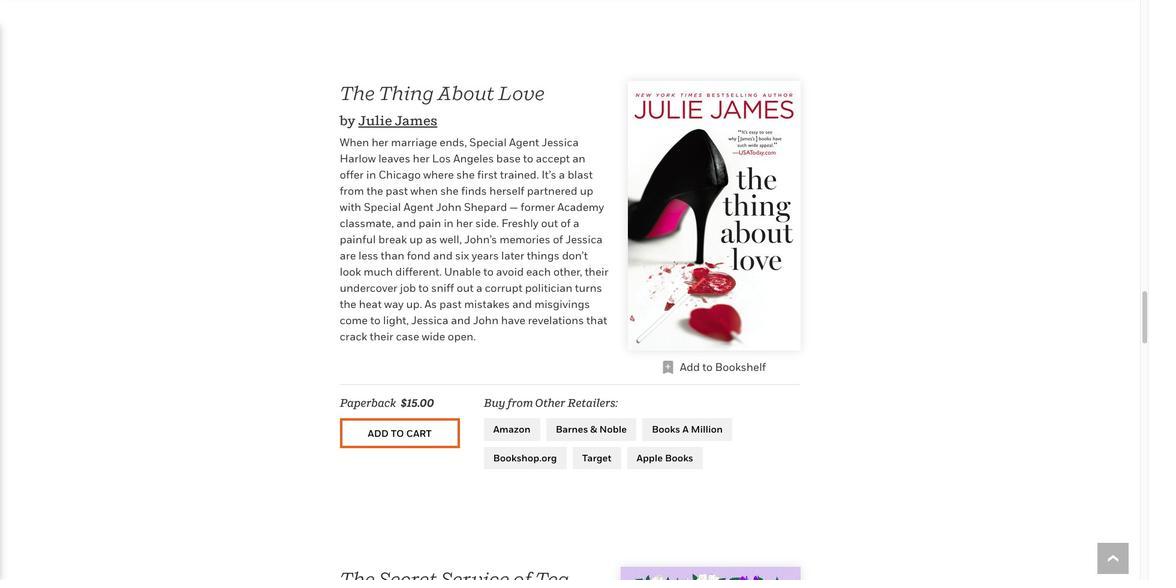 Task type: describe. For each thing, give the bounding box(es) containing it.
and up open.
[[451, 314, 471, 327]]

the secret service of tea and treason book cover picture image
[[620, 568, 800, 581]]

when her marriage ends, special agent jessica harlow leaves her los angeles base to accept an offer in chicago where she first trained. it's a blast from the past when she finds herself partnered up with special agent john shepard — former academy classmate, and pain in her side. freshly out of a painful break up as well, john's memories of jessica are less than fond and six years later things don't look much different. unable to avoid each other, their undercover job to sniff out a corrupt politician turns the heat way up. as past mistakes and misgivings come to light, jessica and john have revelations that crack their case wide open.
[[340, 136, 609, 343]]

julie james link
[[358, 113, 437, 128]]

about
[[437, 82, 494, 104]]

well,
[[440, 233, 462, 246]]

to down heat
[[370, 314, 381, 327]]

corrupt
[[485, 282, 522, 295]]

avoid
[[496, 266, 524, 278]]

from inside when her marriage ends, special agent jessica harlow leaves her los angeles base to accept an offer in chicago where she first trained. it's a blast from the past when she finds herself partnered up with special agent john shepard — former academy classmate, and pain in her side. freshly out of a painful break up as well, john's memories of jessica are less than fond and six years later things don't look much different. unable to avoid each other, their undercover job to sniff out a corrupt politician turns the heat way up. as past mistakes and misgivings come to light, jessica and john have revelations that crack their case wide open.
[[340, 185, 364, 197]]

apple
[[637, 452, 663, 464]]

bookshelf
[[715, 361, 766, 374]]

break
[[378, 233, 407, 246]]

retailers:
[[568, 397, 618, 410]]

0 vertical spatial she
[[456, 169, 475, 181]]

bookshop.org
[[493, 452, 557, 464]]

and down well,
[[433, 250, 453, 262]]

offer
[[340, 169, 364, 181]]

0 horizontal spatial out
[[457, 282, 474, 295]]

classmate,
[[340, 217, 394, 230]]

1 horizontal spatial agent
[[509, 136, 539, 149]]

1 vertical spatial from
[[507, 397, 533, 410]]

amazon link
[[484, 419, 540, 441]]

when
[[410, 185, 438, 197]]

to down years
[[483, 266, 494, 278]]

other
[[535, 397, 565, 410]]

1 horizontal spatial a
[[559, 169, 565, 181]]

2 vertical spatial a
[[476, 282, 482, 295]]

the thing about love link
[[340, 82, 545, 104]]

apple books
[[637, 452, 693, 464]]

1 vertical spatial up
[[409, 233, 423, 246]]

0 vertical spatial out
[[541, 217, 558, 230]]

it's
[[542, 169, 556, 181]]

don't
[[562, 250, 588, 262]]

herself
[[489, 185, 524, 197]]

shepard
[[464, 201, 507, 214]]

love
[[498, 82, 545, 104]]

look
[[340, 266, 361, 278]]

1 vertical spatial books
[[665, 452, 693, 464]]

amazon
[[493, 424, 531, 436]]

than
[[381, 250, 404, 262]]

chicago
[[379, 169, 421, 181]]

misgivings
[[534, 298, 590, 311]]

have
[[501, 314, 525, 327]]

former
[[521, 201, 555, 214]]

come
[[340, 314, 368, 327]]

0 horizontal spatial her
[[372, 136, 388, 149]]

sniff
[[431, 282, 454, 295]]

that
[[586, 314, 607, 327]]

freshly
[[501, 217, 539, 230]]

0 vertical spatial their
[[585, 266, 609, 278]]

—
[[510, 201, 518, 214]]

angeles
[[453, 152, 494, 165]]

1 horizontal spatial in
[[444, 217, 454, 230]]

add to cart
[[368, 427, 432, 439]]

job
[[400, 282, 416, 295]]

as
[[425, 298, 437, 311]]

1 vertical spatial of
[[553, 233, 563, 246]]

to left "bookshelf"
[[702, 361, 713, 374]]

crack
[[340, 331, 367, 343]]

case
[[396, 331, 419, 343]]

&
[[590, 424, 597, 436]]

academy
[[557, 201, 604, 214]]

add to bookshelf
[[680, 361, 766, 374]]

1 vertical spatial a
[[573, 217, 579, 230]]

target link
[[573, 447, 621, 470]]

trained.
[[500, 169, 539, 181]]

add to cart button
[[340, 419, 460, 449]]

fond
[[407, 250, 431, 262]]

a
[[682, 424, 689, 436]]

cart
[[406, 427, 432, 439]]

the
[[340, 82, 375, 104]]

turns
[[575, 282, 602, 295]]

revelations
[[528, 314, 584, 327]]

each
[[526, 266, 551, 278]]

noble
[[599, 424, 627, 436]]

later
[[501, 250, 524, 262]]

books a million link
[[642, 419, 732, 441]]

1 vertical spatial jessica
[[566, 233, 603, 246]]

way
[[384, 298, 404, 311]]

buy
[[484, 397, 505, 410]]

harlow
[[340, 152, 376, 165]]

and up 'have'
[[512, 298, 532, 311]]

accept
[[536, 152, 570, 165]]

julie
[[358, 113, 392, 128]]

bookshop.org link
[[484, 447, 567, 470]]

blast
[[568, 169, 593, 181]]

million
[[691, 424, 723, 436]]

undercover
[[340, 282, 397, 295]]

0 vertical spatial jessica
[[542, 136, 579, 149]]

1 vertical spatial the
[[340, 298, 356, 311]]

side.
[[475, 217, 499, 230]]



Task type: vqa. For each thing, say whether or not it's contained in the screenshot.
trained.
yes



Task type: locate. For each thing, give the bounding box(es) containing it.
0 vertical spatial of
[[561, 217, 571, 230]]

open.
[[448, 331, 476, 343]]

of
[[561, 217, 571, 230], [553, 233, 563, 246]]

first
[[477, 169, 498, 181]]

1 horizontal spatial from
[[507, 397, 533, 410]]

less
[[358, 250, 378, 262]]

books down books a million link
[[665, 452, 693, 464]]

thing
[[379, 82, 434, 104]]

their up turns
[[585, 266, 609, 278]]

los
[[432, 152, 451, 165]]

1 vertical spatial their
[[370, 331, 393, 343]]

and up break
[[396, 217, 416, 230]]

0 horizontal spatial from
[[340, 185, 364, 197]]

1 horizontal spatial her
[[413, 152, 430, 165]]

0 vertical spatial from
[[340, 185, 364, 197]]

books a million
[[652, 424, 723, 436]]

0 vertical spatial special
[[470, 136, 507, 149]]

in
[[366, 169, 376, 181], [444, 217, 454, 230]]

add for add to cart
[[368, 427, 389, 439]]

light,
[[383, 314, 409, 327]]

a down academy
[[573, 217, 579, 230]]

1 horizontal spatial the
[[367, 185, 383, 197]]

1 vertical spatial agent
[[404, 201, 434, 214]]

much
[[364, 266, 393, 278]]

memories
[[500, 233, 550, 246]]

the down chicago
[[367, 185, 383, 197]]

finds
[[461, 185, 487, 197]]

mistakes
[[464, 298, 510, 311]]

0 horizontal spatial in
[[366, 169, 376, 181]]

0 vertical spatial a
[[559, 169, 565, 181]]

heat
[[359, 298, 382, 311]]

john down mistakes
[[473, 314, 499, 327]]

0 vertical spatial past
[[386, 185, 408, 197]]

painful
[[340, 233, 376, 246]]

when
[[340, 136, 369, 149]]

ends,
[[440, 136, 467, 149]]

1 horizontal spatial up
[[580, 185, 593, 197]]

of down academy
[[561, 217, 571, 230]]

1 vertical spatial john
[[473, 314, 499, 327]]

leaves
[[378, 152, 410, 165]]

0 horizontal spatial a
[[476, 282, 482, 295]]

agent up base
[[509, 136, 539, 149]]

the up come at the left bottom of page
[[340, 298, 356, 311]]

0 vertical spatial agent
[[509, 136, 539, 149]]

0 vertical spatial john
[[436, 201, 461, 214]]

0 horizontal spatial the
[[340, 298, 356, 311]]

from right the buy
[[507, 397, 533, 410]]

by
[[340, 113, 356, 128]]

she down angeles
[[456, 169, 475, 181]]

are
[[340, 250, 356, 262]]

past down sniff
[[439, 298, 462, 311]]

0 horizontal spatial agent
[[404, 201, 434, 214]]

1 vertical spatial special
[[364, 201, 401, 214]]

past down chicago
[[386, 185, 408, 197]]

target
[[582, 452, 612, 464]]

things
[[527, 250, 560, 262]]

buy from other retailers:
[[484, 397, 618, 410]]

in right offer
[[366, 169, 376, 181]]

with
[[340, 201, 361, 214]]

1 horizontal spatial out
[[541, 217, 558, 230]]

and
[[396, 217, 416, 230], [433, 250, 453, 262], [512, 298, 532, 311], [451, 314, 471, 327]]

jessica up accept
[[542, 136, 579, 149]]

john up the pain
[[436, 201, 461, 214]]

a
[[559, 169, 565, 181], [573, 217, 579, 230], [476, 282, 482, 295]]

barnes & noble
[[556, 424, 627, 436]]

agent down when
[[404, 201, 434, 214]]

1 horizontal spatial past
[[439, 298, 462, 311]]

where
[[423, 169, 454, 181]]

1 vertical spatial she
[[440, 185, 459, 197]]

0 horizontal spatial add
[[368, 427, 389, 439]]

of up things
[[553, 233, 563, 246]]

in up well,
[[444, 217, 454, 230]]

pain
[[419, 217, 441, 230]]

2 vertical spatial jessica
[[411, 314, 448, 327]]

agent
[[509, 136, 539, 149], [404, 201, 434, 214]]

0 vertical spatial up
[[580, 185, 593, 197]]

0 vertical spatial add
[[680, 361, 700, 374]]

1 horizontal spatial special
[[470, 136, 507, 149]]

jessica down as
[[411, 314, 448, 327]]

1 vertical spatial add
[[368, 427, 389, 439]]

0 vertical spatial in
[[366, 169, 376, 181]]

1 vertical spatial past
[[439, 298, 462, 311]]

special up angeles
[[470, 136, 507, 149]]

to up trained.
[[523, 152, 533, 165]]

as
[[425, 233, 437, 246]]

0 vertical spatial her
[[372, 136, 388, 149]]

2 horizontal spatial a
[[573, 217, 579, 230]]

other,
[[553, 266, 582, 278]]

john's
[[464, 233, 497, 246]]

their
[[585, 266, 609, 278], [370, 331, 393, 343]]

out down unable
[[457, 282, 474, 295]]

0 horizontal spatial past
[[386, 185, 408, 197]]

paperback
[[340, 397, 396, 410]]

apple books link
[[627, 447, 703, 470]]

2 vertical spatial her
[[456, 217, 473, 230]]

add down paperback $15.00
[[368, 427, 389, 439]]

paperback $15.00
[[340, 397, 434, 410]]

different.
[[395, 266, 442, 278]]

0 horizontal spatial their
[[370, 331, 393, 343]]

a right the 'it's'
[[559, 169, 565, 181]]

an
[[572, 152, 585, 165]]

she
[[456, 169, 475, 181], [440, 185, 459, 197]]

up left as
[[409, 233, 423, 246]]

1 vertical spatial in
[[444, 217, 454, 230]]

the thing about love
[[340, 82, 545, 104]]

from down offer
[[340, 185, 364, 197]]

the thing about love book cover picture image
[[628, 81, 800, 351]]

0 vertical spatial the
[[367, 185, 383, 197]]

$15.00
[[401, 397, 434, 410]]

add for add to bookshelf
[[680, 361, 700, 374]]

jessica up don't
[[566, 233, 603, 246]]

1 horizontal spatial add
[[680, 361, 700, 374]]

a up mistakes
[[476, 282, 482, 295]]

barnes
[[556, 424, 588, 436]]

her
[[372, 136, 388, 149], [413, 152, 430, 165], [456, 217, 473, 230]]

2 horizontal spatial her
[[456, 217, 473, 230]]

from
[[340, 185, 364, 197], [507, 397, 533, 410]]

books left a at right bottom
[[652, 424, 680, 436]]

0 vertical spatial books
[[652, 424, 680, 436]]

add inside button
[[368, 427, 389, 439]]

up.
[[406, 298, 422, 311]]

partnered
[[527, 185, 577, 197]]

0 horizontal spatial special
[[364, 201, 401, 214]]

0 horizontal spatial john
[[436, 201, 461, 214]]

1 horizontal spatial their
[[585, 266, 609, 278]]

her up leaves
[[372, 136, 388, 149]]

special up classmate,
[[364, 201, 401, 214]]

up
[[580, 185, 593, 197], [409, 233, 423, 246]]

out down former
[[541, 217, 558, 230]]

up up academy
[[580, 185, 593, 197]]

six
[[455, 250, 469, 262]]

0 horizontal spatial up
[[409, 233, 423, 246]]

their down light,
[[370, 331, 393, 343]]

she down where
[[440, 185, 459, 197]]

add left "bookshelf"
[[680, 361, 700, 374]]

her down marriage on the top
[[413, 152, 430, 165]]

barnes & noble link
[[546, 419, 636, 441]]

1 vertical spatial her
[[413, 152, 430, 165]]

her up well,
[[456, 217, 473, 230]]

books
[[652, 424, 680, 436], [665, 452, 693, 464]]

1 horizontal spatial john
[[473, 314, 499, 327]]

jessica
[[542, 136, 579, 149], [566, 233, 603, 246], [411, 314, 448, 327]]

1 vertical spatial out
[[457, 282, 474, 295]]

to left cart
[[391, 427, 404, 439]]

marriage
[[391, 136, 437, 149]]

years
[[472, 250, 499, 262]]

politician
[[525, 282, 572, 295]]

to inside the add to cart button
[[391, 427, 404, 439]]

to right job
[[418, 282, 429, 295]]

by julie james
[[340, 113, 437, 128]]



